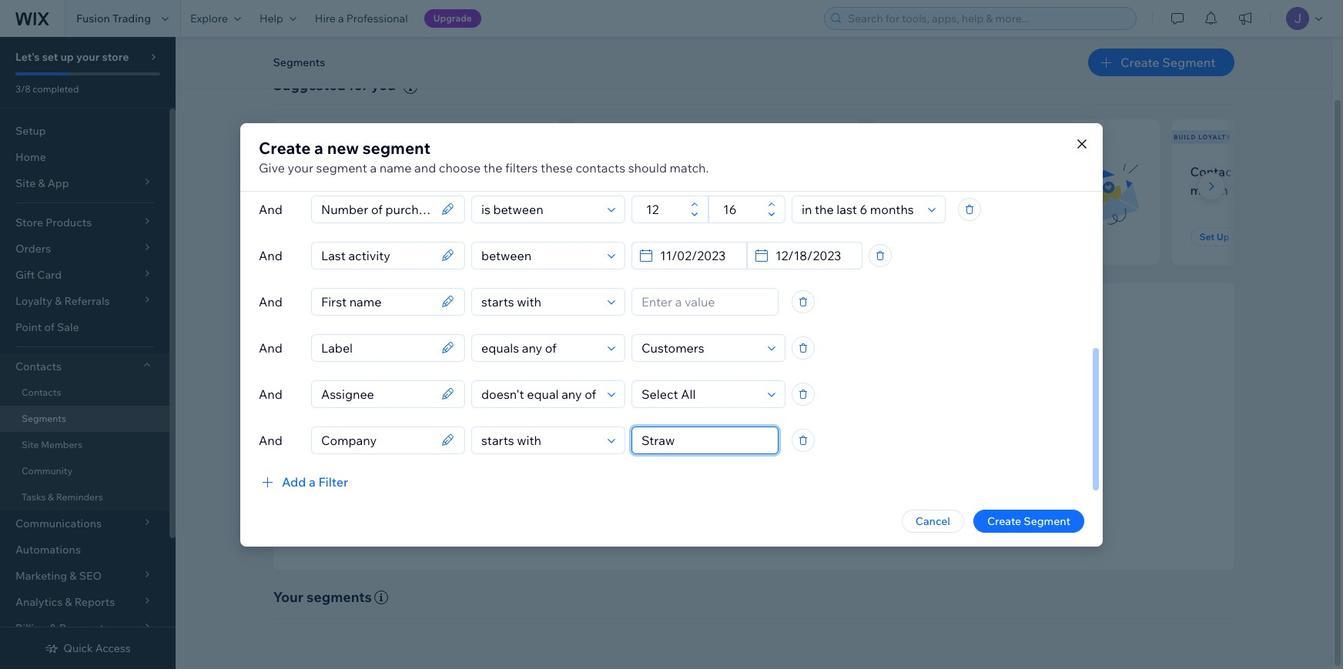 Task type: describe. For each thing, give the bounding box(es) containing it.
build
[[873, 457, 898, 471]]

set up segment button for made
[[591, 228, 682, 247]]

of inside reach the right target audience create specific groups of contacts that update automatically send personalized email campaigns to drive sales and build trust
[[716, 436, 726, 450]]

and inside reach the right target audience create specific groups of contacts that update automatically send personalized email campaigns to drive sales and build trust
[[852, 457, 871, 471]]

potential
[[591, 164, 643, 179]]

setup link
[[0, 118, 170, 144]]

to inside new contacts who recently subscribed to your mailing list
[[359, 182, 371, 198]]

create segment button for segments
[[1089, 49, 1235, 76]]

customers
[[646, 164, 707, 179]]

3/8 completed
[[15, 83, 79, 95]]

contacts inside reach the right target audience create specific groups of contacts that update automatically send personalized email campaigns to drive sales and build trust
[[729, 436, 772, 450]]

hire a professional
[[315, 12, 408, 25]]

1 choose a condition field from the top
[[477, 196, 603, 222]]

made
[[636, 182, 669, 198]]

contacts inside contacts with a birthday th
[[1191, 164, 1244, 179]]

fusion trading
[[76, 12, 151, 25]]

loyalty
[[1199, 133, 1232, 141]]

set up segment for subscribed
[[301, 231, 373, 243]]

up for subscribed
[[318, 231, 331, 243]]

setup
[[15, 124, 46, 138]]

set for active email subscribers who clicked on your campaign
[[900, 231, 915, 243]]

the inside create a new segment give your segment a name and choose the filters these contacts should match.
[[484, 160, 503, 175]]

hire a professional link
[[306, 0, 417, 37]]

site members
[[22, 439, 82, 451]]

5 choose a condition field from the top
[[477, 381, 603, 407]]

set up segment for clicked
[[900, 231, 973, 243]]

give
[[259, 160, 285, 175]]

reach
[[651, 413, 692, 431]]

trading
[[112, 12, 151, 25]]

add
[[282, 474, 306, 490]]

segments for segments button
[[273, 55, 325, 69]]

your inside new contacts who recently subscribed to your mailing list
[[374, 182, 400, 198]]

a inside potential customers who haven't made a purchase yet
[[672, 182, 679, 198]]

target
[[754, 413, 794, 431]]

suggested
[[273, 76, 346, 94]]

1 vertical spatial segment
[[316, 160, 367, 175]]

home
[[15, 150, 46, 164]]

a inside the hire a professional link
[[338, 12, 344, 25]]

new contacts who recently subscribed to your mailing list
[[292, 164, 466, 198]]

hire
[[315, 12, 336, 25]]

birthday
[[1284, 164, 1333, 179]]

contacts inside new contacts who recently subscribed to your mailing list
[[321, 164, 371, 179]]

your
[[273, 588, 304, 606]]

0 horizontal spatial subscribers
[[294, 133, 347, 141]]

point
[[15, 321, 42, 334]]

tasks
[[22, 492, 46, 503]]

Select an option field
[[797, 196, 924, 222]]

quick access button
[[45, 642, 131, 656]]

audience
[[797, 413, 857, 431]]

1 and from the top
[[259, 201, 283, 217]]

should
[[628, 160, 667, 175]]

campaign
[[981, 182, 1039, 198]]

automations
[[15, 543, 81, 557]]

contacts link
[[0, 380, 170, 406]]

2 choose a condition field from the top
[[477, 242, 603, 269]]

2 enter a value field from the top
[[637, 427, 774, 453]]

professional
[[347, 12, 408, 25]]

the inside reach the right target audience create specific groups of contacts that update automatically send personalized email campaigns to drive sales and build trust
[[695, 413, 716, 431]]

with
[[1246, 164, 1271, 179]]

3/8
[[15, 83, 30, 95]]

add a filter
[[282, 474, 348, 490]]

automatically
[[836, 436, 904, 450]]

point of sale
[[15, 321, 79, 334]]

contacts for contacts popup button
[[15, 360, 62, 374]]

access
[[95, 642, 131, 656]]

community link
[[0, 458, 170, 485]]

4 set up segment from the left
[[1200, 231, 1272, 243]]

let's
[[15, 50, 40, 64]]

segments button
[[265, 51, 333, 74]]

set for potential customers who haven't made a purchase yet
[[601, 231, 616, 243]]

1 horizontal spatial create segment
[[1121, 55, 1216, 70]]

set
[[42, 50, 58, 64]]

To text field
[[719, 196, 764, 222]]

automations link
[[0, 537, 170, 563]]

site members link
[[0, 432, 170, 458]]

contacts with a birthday th
[[1191, 164, 1344, 198]]

4 and from the top
[[259, 340, 283, 356]]

recently
[[401, 164, 448, 179]]

tasks & reminders link
[[0, 485, 170, 511]]

who for your
[[374, 164, 398, 179]]

list
[[448, 182, 466, 198]]

quick access
[[63, 642, 131, 656]]

completed
[[33, 83, 79, 95]]

set up segment for made
[[601, 231, 673, 243]]

11/02/2023 field
[[656, 242, 742, 269]]

home link
[[0, 144, 170, 170]]

4 set up segment button from the left
[[1191, 228, 1282, 247]]

segments for segments link
[[22, 413, 66, 425]]

1 vertical spatial create segment
[[988, 514, 1071, 528]]

0 vertical spatial segment
[[363, 138, 431, 158]]

4 up from the left
[[1217, 231, 1230, 243]]

sales
[[824, 457, 849, 471]]

your inside active email subscribers who clicked on your campaign
[[952, 182, 979, 198]]

new subscribers
[[275, 133, 347, 141]]

and inside create a new segment give your segment a name and choose the filters these contacts should match.
[[415, 160, 436, 175]]

6 and from the top
[[259, 433, 283, 448]]

segments link
[[0, 406, 170, 432]]

From text field
[[642, 196, 687, 222]]

help
[[260, 12, 283, 25]]

12/18/2023 field
[[771, 242, 858, 269]]

a left 'name' at the top
[[370, 160, 377, 175]]

contacts inside create a new segment give your segment a name and choose the filters these contacts should match.
[[576, 160, 626, 175]]

who for purchase
[[710, 164, 734, 179]]

explore
[[190, 12, 228, 25]]



Task type: vqa. For each thing, say whether or not it's contained in the screenshot.
The New Segment Updated 2 hours ago
no



Task type: locate. For each thing, give the bounding box(es) containing it.
up down subscribed
[[318, 231, 331, 243]]

set up segment button
[[292, 228, 382, 247], [591, 228, 682, 247], [891, 228, 982, 247], [1191, 228, 1282, 247]]

your
[[76, 50, 100, 64], [288, 160, 314, 175], [374, 182, 400, 198], [952, 182, 979, 198]]

th
[[1335, 164, 1344, 179]]

2 horizontal spatial contacts
[[729, 436, 772, 450]]

segment down new
[[316, 160, 367, 175]]

1 vertical spatial and
[[852, 457, 871, 471]]

1 up from the left
[[318, 231, 331, 243]]

sidebar element
[[0, 37, 176, 670]]

2 set from the left
[[601, 231, 616, 243]]

help button
[[250, 0, 306, 37]]

build
[[1174, 133, 1197, 141]]

up down clicked
[[918, 231, 930, 243]]

your inside 'sidebar' element
[[76, 50, 100, 64]]

4 set from the left
[[1200, 231, 1215, 243]]

name
[[380, 160, 412, 175]]

0 vertical spatial segments
[[273, 55, 325, 69]]

5 and from the top
[[259, 386, 283, 402]]

create inside reach the right target audience create specific groups of contacts that update automatically send personalized email campaigns to drive sales and build trust
[[601, 436, 635, 450]]

1 enter a value field from the top
[[637, 289, 774, 315]]

create a new segment give your segment a name and choose the filters these contacts should match.
[[259, 138, 709, 175]]

set up segment down contacts with a birthday th
[[1200, 231, 1272, 243]]

your down 'name' at the top
[[374, 182, 400, 198]]

contacts button
[[0, 354, 170, 380]]

0 vertical spatial contacts
[[1191, 164, 1244, 179]]

to left drive
[[783, 457, 794, 471]]

select options field for 3rd the choose a condition 'field' from the bottom
[[637, 335, 764, 361]]

subscribers up campaign
[[965, 164, 1033, 179]]

1 set up segment from the left
[[301, 231, 373, 243]]

to
[[359, 182, 371, 198], [783, 457, 794, 471]]

new for new contacts who recently subscribed to your mailing list
[[292, 164, 318, 179]]

choose
[[439, 160, 481, 175]]

cancel
[[916, 514, 951, 528]]

build loyalty
[[1174, 133, 1232, 141]]

1 vertical spatial contacts
[[15, 360, 62, 374]]

your right on
[[952, 182, 979, 198]]

1 horizontal spatial create segment button
[[1089, 49, 1235, 76]]

email down groups
[[696, 457, 724, 471]]

haven't
[[591, 182, 634, 198]]

3 set up segment from the left
[[900, 231, 973, 243]]

0 horizontal spatial create segment
[[988, 514, 1071, 528]]

active email subscribers who clicked on your campaign
[[891, 164, 1060, 198]]

1 select options field from the top
[[637, 335, 764, 361]]

your inside create a new segment give your segment a name and choose the filters these contacts should match.
[[288, 160, 314, 175]]

store
[[102, 50, 129, 64]]

on
[[935, 182, 950, 198]]

subscribed
[[292, 182, 356, 198]]

who up campaign
[[1036, 164, 1060, 179]]

your segments
[[273, 588, 372, 606]]

1 set from the left
[[301, 231, 316, 243]]

new up give
[[275, 133, 292, 141]]

to inside reach the right target audience create specific groups of contacts that update automatically send personalized email campaigns to drive sales and build trust
[[783, 457, 794, 471]]

active
[[891, 164, 928, 179]]

0 horizontal spatial email
[[696, 457, 724, 471]]

set up segment button for clicked
[[891, 228, 982, 247]]

0 vertical spatial the
[[484, 160, 503, 175]]

Enter a value field
[[637, 289, 774, 315], [637, 427, 774, 453]]

1 horizontal spatial who
[[710, 164, 734, 179]]

reminders
[[56, 492, 103, 503]]

segment up 'name' at the top
[[363, 138, 431, 158]]

new
[[327, 138, 359, 158]]

purchase
[[682, 182, 735, 198]]

0 vertical spatial enter a value field
[[637, 289, 774, 315]]

1 who from the left
[[374, 164, 398, 179]]

contacts down new
[[321, 164, 371, 179]]

specific
[[637, 436, 676, 450]]

1 vertical spatial create segment button
[[974, 510, 1085, 533]]

segments inside button
[[273, 55, 325, 69]]

who inside new contacts who recently subscribed to your mailing list
[[374, 164, 398, 179]]

up for clicked
[[918, 231, 930, 243]]

a left new
[[314, 138, 324, 158]]

segments
[[307, 588, 372, 606]]

1 vertical spatial segments
[[22, 413, 66, 425]]

0 vertical spatial select options field
[[637, 335, 764, 361]]

1 horizontal spatial to
[[783, 457, 794, 471]]

a right with
[[1274, 164, 1281, 179]]

you
[[371, 76, 396, 94]]

set up segment button down from text field
[[591, 228, 682, 247]]

these
[[541, 160, 573, 175]]

0 vertical spatial to
[[359, 182, 371, 198]]

email up on
[[931, 164, 962, 179]]

contacts inside popup button
[[15, 360, 62, 374]]

create inside create a new segment give your segment a name and choose the filters these contacts should match.
[[259, 138, 311, 158]]

0 vertical spatial subscribers
[[294, 133, 347, 141]]

contacts down contacts popup button
[[22, 387, 61, 398]]

potential customers who haven't made a purchase yet
[[591, 164, 756, 198]]

personalized
[[630, 457, 694, 471]]

and
[[259, 201, 283, 217], [259, 248, 283, 263], [259, 294, 283, 309], [259, 340, 283, 356], [259, 386, 283, 402], [259, 433, 283, 448]]

create segment
[[1121, 55, 1216, 70], [988, 514, 1071, 528]]

and up mailing
[[415, 160, 436, 175]]

clicked
[[891, 182, 932, 198]]

6 choose a condition field from the top
[[477, 427, 603, 453]]

a inside add a filter button
[[309, 474, 316, 490]]

members
[[41, 439, 82, 451]]

set up segment down from text field
[[601, 231, 673, 243]]

segments inside 'sidebar' element
[[22, 413, 66, 425]]

contacts
[[1191, 164, 1244, 179], [15, 360, 62, 374], [22, 387, 61, 398]]

trust
[[901, 457, 925, 471]]

new for new subscribers
[[275, 133, 292, 141]]

2 horizontal spatial who
[[1036, 164, 1060, 179]]

1 vertical spatial subscribers
[[965, 164, 1033, 179]]

2 and from the top
[[259, 248, 283, 263]]

1 vertical spatial select options field
[[637, 381, 764, 407]]

0 vertical spatial create segment
[[1121, 55, 1216, 70]]

1 vertical spatial email
[[696, 457, 724, 471]]

0 horizontal spatial of
[[44, 321, 55, 334]]

0 vertical spatial and
[[415, 160, 436, 175]]

community
[[22, 465, 73, 477]]

contacts up haven't
[[576, 160, 626, 175]]

set for new contacts who recently subscribed to your mailing list
[[301, 231, 316, 243]]

2 select options field from the top
[[637, 381, 764, 407]]

1 vertical spatial of
[[716, 436, 726, 450]]

0 horizontal spatial to
[[359, 182, 371, 198]]

3 choose a condition field from the top
[[477, 289, 603, 315]]

send
[[601, 457, 627, 471]]

set up segment
[[301, 231, 373, 243], [601, 231, 673, 243], [900, 231, 973, 243], [1200, 231, 1272, 243]]

0 horizontal spatial who
[[374, 164, 398, 179]]

2 set up segment button from the left
[[591, 228, 682, 247]]

upgrade button
[[424, 9, 481, 28]]

set up segment button down contacts with a birthday th
[[1191, 228, 1282, 247]]

cancel button
[[902, 510, 965, 533]]

set up segment button for subscribed
[[292, 228, 382, 247]]

subscribers inside active email subscribers who clicked on your campaign
[[965, 164, 1033, 179]]

yet
[[738, 182, 756, 198]]

up down haven't
[[618, 231, 631, 243]]

of
[[44, 321, 55, 334], [716, 436, 726, 450]]

0 vertical spatial new
[[275, 133, 292, 141]]

a right add
[[309, 474, 316, 490]]

1 vertical spatial to
[[783, 457, 794, 471]]

3 who from the left
[[1036, 164, 1060, 179]]

create segment button
[[1089, 49, 1235, 76], [974, 510, 1085, 533]]

1 horizontal spatial segments
[[273, 55, 325, 69]]

your right give
[[288, 160, 314, 175]]

quick
[[63, 642, 93, 656]]

0 horizontal spatial contacts
[[321, 164, 371, 179]]

2 up from the left
[[618, 231, 631, 243]]

create segment button for cancel
[[974, 510, 1085, 533]]

the left filters
[[484, 160, 503, 175]]

1 horizontal spatial email
[[931, 164, 962, 179]]

email inside active email subscribers who clicked on your campaign
[[931, 164, 962, 179]]

Search for tools, apps, help & more... field
[[844, 8, 1132, 29]]

3 set up segment button from the left
[[891, 228, 982, 247]]

1 horizontal spatial and
[[852, 457, 871, 471]]

of inside 'sidebar' element
[[44, 321, 55, 334]]

email inside reach the right target audience create specific groups of contacts that update automatically send personalized email campaigns to drive sales and build trust
[[696, 457, 724, 471]]

segment
[[1163, 55, 1216, 70], [333, 231, 373, 243], [633, 231, 673, 243], [932, 231, 973, 243], [1232, 231, 1272, 243], [1024, 514, 1071, 528]]

2 vertical spatial contacts
[[22, 387, 61, 398]]

0 vertical spatial email
[[931, 164, 962, 179]]

3 and from the top
[[259, 294, 283, 309]]

Choose a condition field
[[477, 196, 603, 222], [477, 242, 603, 269], [477, 289, 603, 315], [477, 335, 603, 361], [477, 381, 603, 407], [477, 427, 603, 453]]

1 set up segment button from the left
[[292, 228, 382, 247]]

subscribers down suggested
[[294, 133, 347, 141]]

the up groups
[[695, 413, 716, 431]]

enter a value field up personalized
[[637, 427, 774, 453]]

set up segment down subscribed
[[301, 231, 373, 243]]

point of sale link
[[0, 314, 170, 341]]

tasks & reminders
[[22, 492, 103, 503]]

add a filter button
[[259, 473, 348, 491]]

contacts down point of sale
[[15, 360, 62, 374]]

contacts for contacts link
[[22, 387, 61, 398]]

upgrade
[[434, 12, 472, 24]]

and down automatically
[[852, 457, 871, 471]]

up for made
[[618, 231, 631, 243]]

set up segment down on
[[900, 231, 973, 243]]

a inside contacts with a birthday th
[[1274, 164, 1281, 179]]

1 horizontal spatial the
[[695, 413, 716, 431]]

a right hire
[[338, 12, 344, 25]]

filter
[[319, 474, 348, 490]]

list containing new contacts who recently subscribed to your mailing list
[[270, 119, 1344, 265]]

3 set from the left
[[900, 231, 915, 243]]

2 set up segment from the left
[[601, 231, 673, 243]]

set up segment button down on
[[891, 228, 982, 247]]

who
[[374, 164, 398, 179], [710, 164, 734, 179], [1036, 164, 1060, 179]]

0 horizontal spatial segments
[[22, 413, 66, 425]]

to right subscribed
[[359, 182, 371, 198]]

0 horizontal spatial and
[[415, 160, 436, 175]]

up down contacts with a birthday th
[[1217, 231, 1230, 243]]

new up subscribed
[[292, 164, 318, 179]]

2 who from the left
[[710, 164, 734, 179]]

of left sale
[[44, 321, 55, 334]]

who left the recently
[[374, 164, 398, 179]]

segments up suggested
[[273, 55, 325, 69]]

list
[[270, 119, 1344, 265]]

0 horizontal spatial the
[[484, 160, 503, 175]]

of down right
[[716, 436, 726, 450]]

1 horizontal spatial subscribers
[[965, 164, 1033, 179]]

&
[[48, 492, 54, 503]]

who up purchase
[[710, 164, 734, 179]]

select options field for fifth the choose a condition 'field' from the top of the page
[[637, 381, 764, 407]]

1 horizontal spatial of
[[716, 436, 726, 450]]

0 horizontal spatial create segment button
[[974, 510, 1085, 533]]

a down 'customers'
[[672, 182, 679, 198]]

that
[[775, 436, 795, 450]]

up
[[60, 50, 74, 64]]

set up segment button down subscribed
[[292, 228, 382, 247]]

4 choose a condition field from the top
[[477, 335, 603, 361]]

filters
[[506, 160, 538, 175]]

enter a value field down 11/02/2023 field
[[637, 289, 774, 315]]

mailing
[[403, 182, 445, 198]]

None field
[[317, 196, 437, 222], [317, 242, 437, 269], [317, 289, 437, 315], [317, 335, 437, 361], [317, 381, 437, 407], [317, 427, 437, 453], [317, 196, 437, 222], [317, 242, 437, 269], [317, 289, 437, 315], [317, 335, 437, 361], [317, 381, 437, 407], [317, 427, 437, 453]]

site
[[22, 439, 39, 451]]

3 up from the left
[[918, 231, 930, 243]]

1 horizontal spatial contacts
[[576, 160, 626, 175]]

0 vertical spatial create segment button
[[1089, 49, 1235, 76]]

fusion
[[76, 12, 110, 25]]

contacts down loyalty
[[1191, 164, 1244, 179]]

1 vertical spatial enter a value field
[[637, 427, 774, 453]]

1 vertical spatial new
[[292, 164, 318, 179]]

contacts up campaigns
[[729, 436, 772, 450]]

drive
[[796, 457, 822, 471]]

new inside new contacts who recently subscribed to your mailing list
[[292, 164, 318, 179]]

Select options field
[[637, 335, 764, 361], [637, 381, 764, 407]]

new
[[275, 133, 292, 141], [292, 164, 318, 179]]

groups
[[678, 436, 714, 450]]

match.
[[670, 160, 709, 175]]

1 vertical spatial the
[[695, 413, 716, 431]]

reach the right target audience create specific groups of contacts that update automatically send personalized email campaigns to drive sales and build trust
[[601, 413, 925, 471]]

for
[[349, 76, 368, 94]]

right
[[719, 413, 751, 431]]

campaigns
[[726, 457, 781, 471]]

0 vertical spatial of
[[44, 321, 55, 334]]

who inside active email subscribers who clicked on your campaign
[[1036, 164, 1060, 179]]

segments up site members
[[22, 413, 66, 425]]

your right up
[[76, 50, 100, 64]]

who inside potential customers who haven't made a purchase yet
[[710, 164, 734, 179]]

sale
[[57, 321, 79, 334]]



